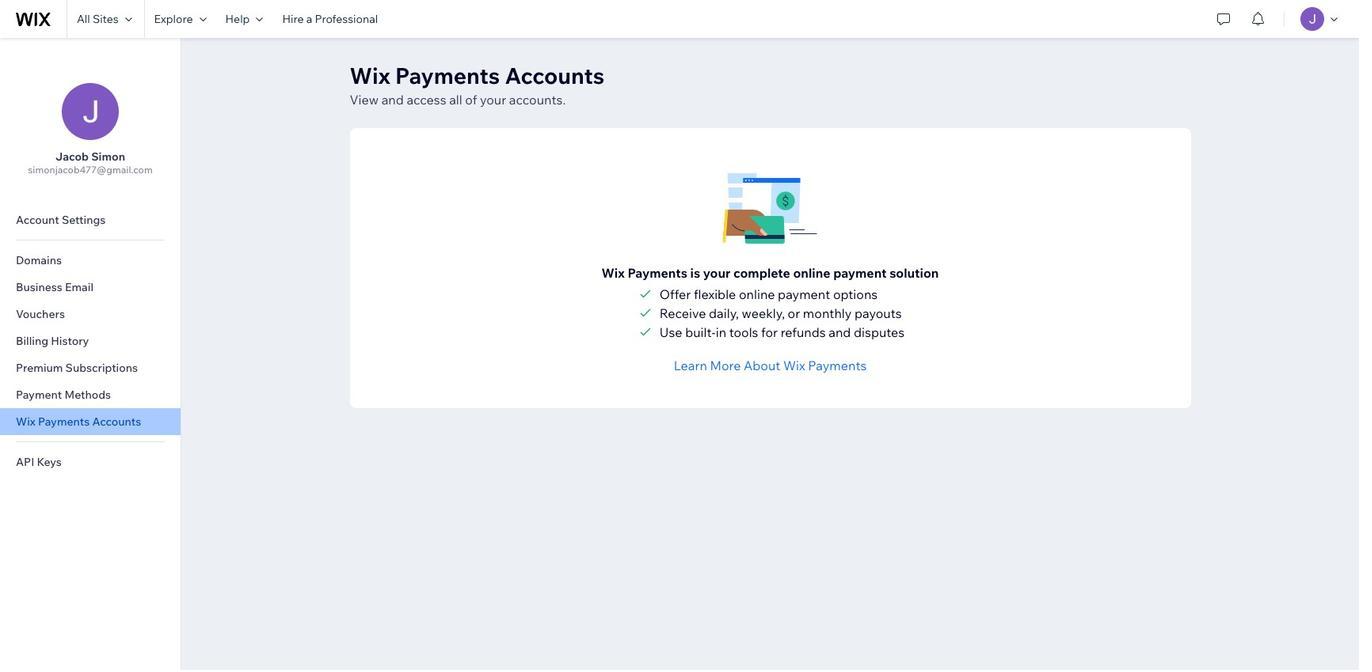Task type: locate. For each thing, give the bounding box(es) containing it.
all
[[449, 92, 462, 108]]

account
[[16, 213, 59, 227]]

help
[[225, 12, 250, 26]]

0 vertical spatial online
[[793, 265, 830, 281]]

premium subscriptions
[[16, 361, 138, 375]]

accounts up accounts.
[[505, 62, 604, 89]]

jacob
[[55, 150, 89, 164]]

1 horizontal spatial accounts
[[505, 62, 604, 89]]

online up monthly
[[793, 265, 830, 281]]

wix inside the wix payments accounts view and access all of your accounts.
[[350, 62, 390, 89]]

and
[[381, 92, 404, 108], [829, 325, 851, 341]]

online up weekly,
[[739, 287, 775, 303]]

wix for wix payments accounts
[[16, 415, 36, 429]]

tools
[[729, 325, 758, 341]]

business email
[[16, 280, 93, 295]]

premium subscriptions link
[[0, 355, 181, 382]]

access
[[407, 92, 446, 108]]

payments for wix payments is your complete online payment solution
[[628, 265, 687, 281]]

all sites
[[77, 12, 118, 26]]

help button
[[216, 0, 273, 38]]

accounts inside 'link'
[[92, 415, 141, 429]]

accounts
[[505, 62, 604, 89], [92, 415, 141, 429]]

payments down refunds
[[808, 358, 867, 374]]

learn more about wix payments link
[[674, 356, 867, 375]]

account settings link
[[0, 207, 181, 234]]

for
[[761, 325, 778, 341]]

explore
[[154, 12, 193, 26]]

api
[[16, 455, 34, 470]]

about
[[744, 358, 780, 374]]

all
[[77, 12, 90, 26]]

your right of
[[480, 92, 506, 108]]

payment methods link
[[0, 382, 181, 409]]

0 horizontal spatial your
[[480, 92, 506, 108]]

payments up all at the top of the page
[[395, 62, 500, 89]]

payment up options at the right top of the page
[[833, 265, 887, 281]]

complete
[[733, 265, 790, 281]]

0 horizontal spatial online
[[739, 287, 775, 303]]

payments inside the wix payments accounts 'link'
[[38, 415, 90, 429]]

wix inside 'link'
[[16, 415, 36, 429]]

receive
[[660, 306, 706, 322]]

domains
[[16, 253, 62, 268]]

vouchers
[[16, 307, 65, 322]]

wix
[[350, 62, 390, 89], [602, 265, 625, 281], [783, 358, 805, 374], [16, 415, 36, 429]]

domains link
[[0, 247, 181, 274]]

payment up 'or'
[[778, 287, 830, 303]]

0 horizontal spatial and
[[381, 92, 404, 108]]

offer flexible online payment options
[[660, 287, 878, 303]]

1 horizontal spatial payment
[[833, 265, 887, 281]]

payments for wix payments accounts view and access all of your accounts.
[[395, 62, 500, 89]]

1 vertical spatial and
[[829, 325, 851, 341]]

1 vertical spatial accounts
[[92, 415, 141, 429]]

payments inside the wix payments accounts view and access all of your accounts.
[[395, 62, 500, 89]]

payments up offer
[[628, 265, 687, 281]]

payments down payment methods
[[38, 415, 90, 429]]

sidebar element
[[0, 38, 181, 671]]

and down monthly
[[829, 325, 851, 341]]

built-
[[685, 325, 716, 341]]

professional
[[315, 12, 378, 26]]

use
[[660, 325, 682, 341]]

0 vertical spatial your
[[480, 92, 506, 108]]

online
[[793, 265, 830, 281], [739, 287, 775, 303]]

1 horizontal spatial your
[[703, 265, 731, 281]]

accounts inside the wix payments accounts view and access all of your accounts.
[[505, 62, 604, 89]]

a
[[306, 12, 312, 26]]

your
[[480, 92, 506, 108], [703, 265, 731, 281]]

0 vertical spatial and
[[381, 92, 404, 108]]

accounts down payment methods link
[[92, 415, 141, 429]]

0 vertical spatial accounts
[[505, 62, 604, 89]]

wix for wix payments is your complete online payment solution
[[602, 265, 625, 281]]

accounts for wix payments accounts
[[92, 415, 141, 429]]

1 vertical spatial payment
[[778, 287, 830, 303]]

and right view
[[381, 92, 404, 108]]

methods
[[64, 388, 111, 402]]

1 vertical spatial online
[[739, 287, 775, 303]]

hire a professional link
[[273, 0, 387, 38]]

payment
[[833, 265, 887, 281], [778, 287, 830, 303]]

your up flexible
[[703, 265, 731, 281]]

of
[[465, 92, 477, 108]]

jacob simon simonjacob477@gmail.com
[[28, 150, 153, 176]]

history
[[51, 334, 89, 348]]

monthly
[[803, 306, 852, 322]]

business email link
[[0, 274, 181, 301]]

simon
[[91, 150, 125, 164]]

hire
[[282, 12, 304, 26]]

simonjacob477@gmail.com
[[28, 164, 153, 176]]

settings
[[62, 213, 106, 227]]

payments
[[395, 62, 500, 89], [628, 265, 687, 281], [808, 358, 867, 374], [38, 415, 90, 429]]

0 horizontal spatial accounts
[[92, 415, 141, 429]]

payment
[[16, 388, 62, 402]]

keys
[[37, 455, 62, 470]]

receive daily, weekly, or monthly payouts
[[660, 306, 902, 322]]



Task type: describe. For each thing, give the bounding box(es) containing it.
flexible
[[694, 287, 736, 303]]

accounts.
[[509, 92, 566, 108]]

billing history
[[16, 334, 89, 348]]

vouchers link
[[0, 301, 181, 328]]

business
[[16, 280, 62, 295]]

1 horizontal spatial online
[[793, 265, 830, 281]]

offer
[[660, 287, 691, 303]]

account settings
[[16, 213, 106, 227]]

and inside the wix payments accounts view and access all of your accounts.
[[381, 92, 404, 108]]

options
[[833, 287, 878, 303]]

disputes
[[854, 325, 905, 341]]

sites
[[93, 12, 118, 26]]

is
[[690, 265, 700, 281]]

view
[[350, 92, 379, 108]]

or
[[788, 306, 800, 322]]

email
[[65, 280, 93, 295]]

premium
[[16, 361, 63, 375]]

billing
[[16, 334, 48, 348]]

subscriptions
[[65, 361, 138, 375]]

wix payments accounts link
[[0, 409, 181, 436]]

api keys link
[[0, 449, 181, 476]]

wix payments accounts
[[16, 415, 141, 429]]

use built-in tools for refunds and disputes
[[660, 325, 905, 341]]

1 horizontal spatial and
[[829, 325, 851, 341]]

your inside the wix payments accounts view and access all of your accounts.
[[480, 92, 506, 108]]

0 horizontal spatial payment
[[778, 287, 830, 303]]

wix payments accounts view and access all of your accounts.
[[350, 62, 604, 108]]

weekly,
[[742, 306, 785, 322]]

payments for wix payments accounts
[[38, 415, 90, 429]]

learn
[[674, 358, 707, 374]]

solution
[[889, 265, 939, 281]]

1 vertical spatial your
[[703, 265, 731, 281]]

api keys
[[16, 455, 62, 470]]

hire a professional
[[282, 12, 378, 26]]

payment methods
[[16, 388, 111, 402]]

payouts
[[855, 306, 902, 322]]

more
[[710, 358, 741, 374]]

wix for wix payments accounts view and access all of your accounts.
[[350, 62, 390, 89]]

wix payments is your complete online payment solution
[[602, 265, 939, 281]]

refunds
[[781, 325, 826, 341]]

accounts for wix payments accounts view and access all of your accounts.
[[505, 62, 604, 89]]

learn more about wix payments
[[674, 358, 867, 374]]

daily,
[[709, 306, 739, 322]]

payments inside learn more about wix payments link
[[808, 358, 867, 374]]

0 vertical spatial payment
[[833, 265, 887, 281]]

billing history link
[[0, 328, 181, 355]]

in
[[716, 325, 726, 341]]



Task type: vqa. For each thing, say whether or not it's contained in the screenshot.
Payment Methods
yes



